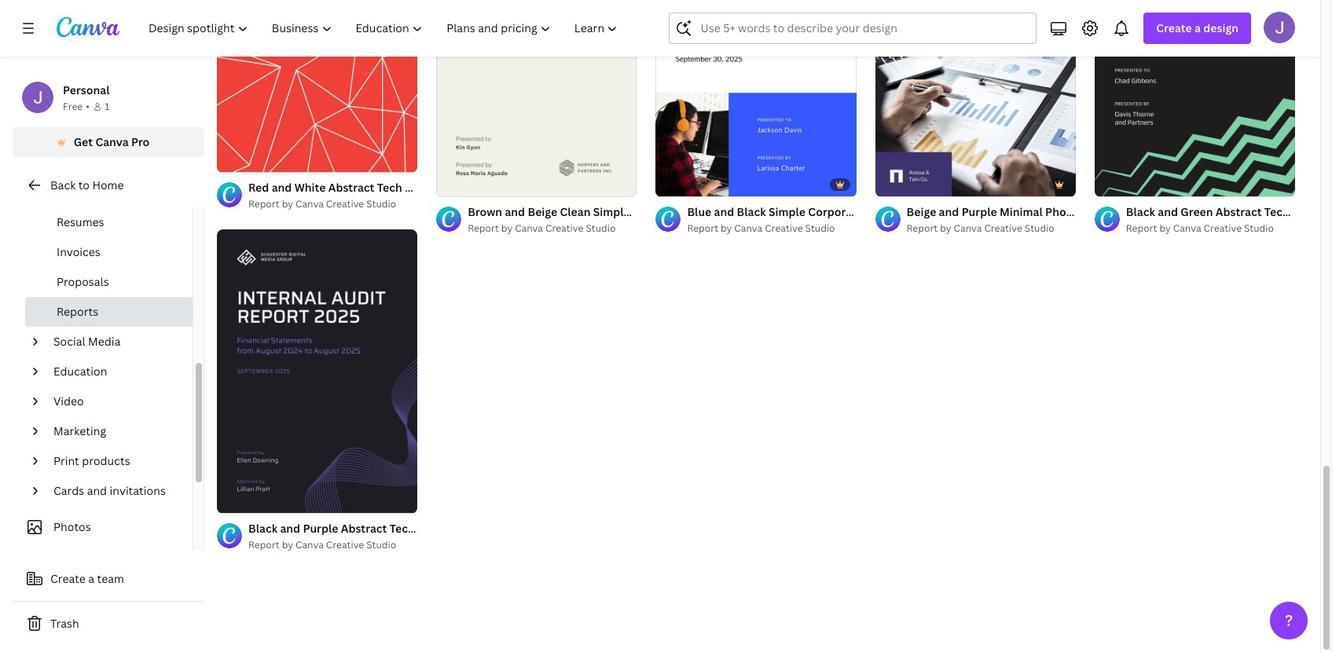 Task type: locate. For each thing, give the bounding box(es) containing it.
abstract inside black and purple abstract tech general report report by canva creative studio
[[341, 521, 387, 536]]

general inside black and green abstract tech general report by canva creative studio
[[1293, 204, 1333, 219]]

jacob simon image
[[1264, 12, 1296, 43]]

black and green abstract tech general report image
[[1095, 0, 1296, 196]]

1 for brown and beige clean simple general report image
[[448, 178, 452, 190]]

creative inside black and green abstract tech general report by canva creative studio
[[1204, 222, 1242, 235]]

of for brown and beige clean simple general report image
[[454, 178, 463, 190]]

of for the black and green abstract tech general report image
[[1113, 178, 1121, 190]]

photos link
[[22, 513, 183, 543]]

1 for blue and black simple corporate (light) social media report report image
[[667, 178, 672, 190]]

0 horizontal spatial a
[[88, 572, 94, 587]]

tech for white
[[377, 180, 402, 195]]

1 vertical spatial create
[[50, 572, 86, 587]]

abstract inside the red and white abstract tech general report report by canva creative studio
[[328, 180, 375, 195]]

report by canva creative studio
[[687, 222, 835, 235], [907, 222, 1055, 235]]

1 vertical spatial tech
[[1265, 204, 1290, 219]]

a
[[1195, 20, 1201, 35], [88, 572, 94, 587]]

create left team
[[50, 572, 86, 587]]

a left design
[[1195, 20, 1201, 35]]

10 for brown and beige clean simple general report image
[[465, 178, 475, 190]]

report by canva creative studio link for red and white abstract tech general report
[[248, 197, 418, 212]]

2 report by canva creative studio from the left
[[907, 222, 1055, 235]]

1 of 10 for blue and black simple corporate (light) social media report report image
[[667, 178, 695, 190]]

black and purple abstract tech general report link
[[248, 521, 499, 538]]

1 for beige and purple minimal photocentric marketing report report
[[887, 178, 891, 190]]

0 vertical spatial tech
[[377, 180, 402, 195]]

a inside dropdown button
[[1195, 20, 1201, 35]]

0 vertical spatial a
[[1195, 20, 1201, 35]]

report by canva creative studio link
[[248, 197, 418, 212], [468, 221, 637, 237], [687, 221, 857, 237], [907, 221, 1076, 237], [1127, 221, 1296, 237], [248, 538, 418, 554]]

10
[[465, 178, 475, 190], [684, 178, 695, 190], [1124, 178, 1134, 190], [245, 495, 256, 506]]

1 of 10 for brown and beige clean simple general report image
[[448, 178, 475, 190]]

print products link
[[47, 447, 183, 476]]

studio inside black and purple abstract tech general report report by canva creative studio
[[367, 539, 396, 552]]

1 of 10
[[448, 178, 475, 190], [667, 178, 695, 190], [1106, 178, 1134, 190], [228, 495, 256, 506]]

1
[[104, 100, 109, 113], [228, 153, 233, 165], [448, 178, 452, 190], [667, 178, 672, 190], [887, 178, 891, 190], [1106, 178, 1111, 190], [228, 495, 233, 506]]

photos
[[53, 520, 91, 535]]

report by canva creative studio link for black and purple abstract tech general report
[[248, 538, 418, 554]]

pro
[[131, 134, 150, 149]]

tech for green
[[1265, 204, 1290, 219]]

1 horizontal spatial a
[[1195, 20, 1201, 35]]

and inside brown and beige clean simple general report report by canva creative studio
[[505, 204, 525, 219]]

abstract inside black and green abstract tech general report by canva creative studio
[[1216, 204, 1262, 219]]

purple
[[303, 521, 338, 536]]

abstract right green
[[1216, 204, 1262, 219]]

create inside button
[[50, 572, 86, 587]]

invitations
[[110, 484, 166, 498]]

print
[[53, 454, 79, 469]]

and inside the red and white abstract tech general report report by canva creative studio
[[272, 180, 292, 195]]

creative
[[326, 198, 364, 211], [546, 222, 584, 235], [765, 222, 803, 235], [985, 222, 1023, 235], [1204, 222, 1242, 235], [326, 539, 364, 552]]

black inside black and purple abstract tech general report report by canva creative studio
[[248, 521, 278, 536]]

red and white abstract tech general report report by canva creative studio
[[248, 180, 486, 211]]

social media link
[[47, 327, 183, 357]]

abstract
[[328, 180, 375, 195], [1216, 204, 1262, 219], [341, 521, 387, 536]]

1 of 13 link
[[876, 0, 1076, 197]]

1 for red and white abstract tech general report image
[[228, 153, 233, 165]]

black inside black and green abstract tech general report by canva creative studio
[[1127, 204, 1156, 219]]

team
[[97, 572, 124, 587]]

13
[[904, 178, 914, 190]]

report by canva creative studio for 1 of 10
[[687, 222, 835, 235]]

blue and black simple corporate (light) social media report report image
[[656, 0, 857, 196]]

general inside brown and beige clean simple general report report by canva creative studio
[[633, 204, 675, 219]]

and for purple
[[280, 521, 300, 536]]

create inside dropdown button
[[1157, 20, 1193, 35]]

studio
[[367, 198, 396, 211], [586, 222, 616, 235], [806, 222, 835, 235], [1025, 222, 1055, 235], [1245, 222, 1274, 235], [367, 539, 396, 552]]

get
[[74, 134, 93, 149]]

1 horizontal spatial black
[[1127, 204, 1156, 219]]

0 vertical spatial black
[[1127, 204, 1156, 219]]

products
[[82, 454, 130, 469]]

10 for black and purple abstract tech general report image
[[245, 495, 256, 506]]

and for white
[[272, 180, 292, 195]]

proposals link
[[25, 267, 193, 297]]

create left design
[[1157, 20, 1193, 35]]

and left beige
[[505, 204, 525, 219]]

canva
[[95, 134, 129, 149], [296, 198, 324, 211], [515, 222, 543, 235], [735, 222, 763, 235], [954, 222, 982, 235], [1174, 222, 1202, 235], [296, 539, 324, 552]]

1 vertical spatial a
[[88, 572, 94, 587]]

beige and purple minimal photocentric marketing report report image
[[876, 0, 1076, 196]]

and
[[272, 180, 292, 195], [505, 204, 525, 219], [1158, 204, 1179, 219], [87, 484, 107, 498], [280, 521, 300, 536]]

1 of 10 for black and purple abstract tech general report image
[[228, 495, 256, 506]]

and for invitations
[[87, 484, 107, 498]]

black left purple
[[248, 521, 278, 536]]

red
[[248, 180, 269, 195]]

report by canva creative studio for 1 of 13
[[907, 222, 1055, 235]]

tech inside the red and white abstract tech general report report by canva creative studio
[[377, 180, 402, 195]]

tech inside black and purple abstract tech general report report by canva creative studio
[[390, 521, 415, 536]]

1 for the black and green abstract tech general report image
[[1106, 178, 1111, 190]]

home
[[92, 178, 124, 193]]

and right red
[[272, 180, 292, 195]]

1 report by canva creative studio from the left
[[687, 222, 835, 235]]

and inside black and green abstract tech general report by canva creative studio
[[1158, 204, 1179, 219]]

1 horizontal spatial create
[[1157, 20, 1193, 35]]

beige
[[528, 204, 558, 219]]

and left green
[[1158, 204, 1179, 219]]

1 of 10 link
[[437, 0, 637, 197], [656, 0, 857, 197], [1095, 0, 1296, 197], [217, 230, 418, 514]]

abstract for purple
[[341, 521, 387, 536]]

report inside black and green abstract tech general report by canva creative studio
[[1127, 222, 1158, 235]]

abstract for white
[[328, 180, 375, 195]]

to
[[78, 178, 90, 193]]

1 horizontal spatial report by canva creative studio
[[907, 222, 1055, 235]]

cards
[[53, 484, 84, 498]]

black
[[1127, 204, 1156, 219], [248, 521, 278, 536]]

and right the cards
[[87, 484, 107, 498]]

None search field
[[669, 13, 1037, 44]]

of for red and white abstract tech general report image
[[235, 153, 243, 165]]

black and green abstract tech general link
[[1127, 204, 1333, 221]]

abstract right purple
[[341, 521, 387, 536]]

general
[[405, 180, 447, 195], [633, 204, 675, 219], [1293, 204, 1333, 219], [418, 521, 460, 536]]

0 vertical spatial create
[[1157, 20, 1193, 35]]

create
[[1157, 20, 1193, 35], [50, 572, 86, 587]]

and left purple
[[280, 521, 300, 536]]

general inside black and purple abstract tech general report report by canva creative studio
[[418, 521, 460, 536]]

black left green
[[1127, 204, 1156, 219]]

canva inside black and green abstract tech general report by canva creative studio
[[1174, 222, 1202, 235]]

0 horizontal spatial black
[[248, 521, 278, 536]]

0 horizontal spatial create
[[50, 572, 86, 587]]

report by canva creative studio link for black and green abstract tech general
[[1127, 221, 1296, 237]]

red and white abstract tech general report link
[[248, 179, 486, 197]]

red and white abstract tech general report image
[[217, 0, 418, 172]]

cards and invitations
[[53, 484, 166, 498]]

general inside the red and white abstract tech general report report by canva creative studio
[[405, 180, 447, 195]]

proposals
[[57, 274, 109, 289]]

get canva pro button
[[13, 127, 204, 157]]

invoices link
[[25, 237, 193, 267]]

and inside black and purple abstract tech general report report by canva creative studio
[[280, 521, 300, 536]]

green
[[1181, 204, 1214, 219]]

a inside button
[[88, 572, 94, 587]]

2 vertical spatial tech
[[390, 521, 415, 536]]

abstract right "white"
[[328, 180, 375, 195]]

white
[[295, 180, 326, 195]]

0 vertical spatial abstract
[[328, 180, 375, 195]]

create for create a design
[[1157, 20, 1193, 35]]

video
[[53, 394, 84, 409]]

resumes
[[57, 215, 104, 230]]

brown
[[468, 204, 502, 219]]

and inside the cards and invitations link
[[87, 484, 107, 498]]

black for black and purple abstract tech general report
[[248, 521, 278, 536]]

0 horizontal spatial report by canva creative studio
[[687, 222, 835, 235]]

of
[[235, 153, 243, 165], [454, 178, 463, 190], [674, 178, 682, 190], [893, 178, 902, 190], [1113, 178, 1121, 190], [235, 495, 243, 506]]

creative inside black and purple abstract tech general report report by canva creative studio
[[326, 539, 364, 552]]

tech inside black and green abstract tech general report by canva creative studio
[[1265, 204, 1290, 219]]

1 vertical spatial abstract
[[1216, 204, 1262, 219]]

create for create a team
[[50, 572, 86, 587]]

2 vertical spatial abstract
[[341, 521, 387, 536]]

report
[[450, 180, 486, 195], [248, 198, 280, 211], [678, 204, 714, 219], [468, 222, 499, 235], [687, 222, 719, 235], [907, 222, 938, 235], [1127, 222, 1158, 235], [462, 521, 499, 536], [248, 539, 280, 552]]

creative inside brown and beige clean simple general report report by canva creative studio
[[546, 222, 584, 235]]

a left team
[[88, 572, 94, 587]]

1 vertical spatial black
[[248, 521, 278, 536]]

of for beige and purple minimal photocentric marketing report report
[[893, 178, 902, 190]]

reports
[[57, 304, 99, 319]]

top level navigation element
[[138, 13, 632, 44]]

brown and beige clean simple general report link
[[468, 204, 714, 221]]

by
[[282, 198, 293, 211], [501, 222, 513, 235], [721, 222, 732, 235], [941, 222, 952, 235], [1160, 222, 1171, 235], [282, 539, 293, 552]]

tech
[[377, 180, 402, 195], [1265, 204, 1290, 219], [390, 521, 415, 536]]



Task type: vqa. For each thing, say whether or not it's contained in the screenshot.
REPORT BY CANVA CREATIVE STUDIO LINK corresponding to Black and Green Abstract Tech General
yes



Task type: describe. For each thing, give the bounding box(es) containing it.
back
[[50, 178, 76, 193]]

by inside black and green abstract tech general report by canva creative studio
[[1160, 222, 1171, 235]]

of for black and purple abstract tech general report image
[[235, 495, 243, 506]]

black and green abstract tech general report by canva creative studio
[[1127, 204, 1333, 235]]

report by canva creative studio link for brown and beige clean simple general report
[[468, 221, 637, 237]]

clean
[[560, 204, 591, 219]]

canva inside button
[[95, 134, 129, 149]]

simple
[[593, 204, 630, 219]]

media
[[88, 334, 121, 349]]

free •
[[63, 100, 90, 113]]

education
[[53, 364, 107, 379]]

education link
[[47, 357, 183, 387]]

studio inside the red and white abstract tech general report report by canva creative studio
[[367, 198, 396, 211]]

marketing link
[[47, 417, 183, 447]]

personal
[[63, 83, 110, 97]]

design
[[1204, 20, 1239, 35]]

social media
[[53, 334, 121, 349]]

social
[[53, 334, 85, 349]]

and for beige
[[505, 204, 525, 219]]

1 of 13
[[887, 178, 914, 190]]

by inside brown and beige clean simple general report report by canva creative studio
[[501, 222, 513, 235]]

black and purple abstract tech general report image
[[217, 230, 418, 513]]

•
[[86, 100, 90, 113]]

create a design button
[[1144, 13, 1252, 44]]

and for green
[[1158, 204, 1179, 219]]

1 of 11 link
[[217, 0, 418, 172]]

1 of 10 for the black and green abstract tech general report image
[[1106, 178, 1134, 190]]

1 of 11
[[228, 153, 255, 165]]

creative inside the red and white abstract tech general report report by canva creative studio
[[326, 198, 364, 211]]

10 for blue and black simple corporate (light) social media report report image
[[684, 178, 695, 190]]

brown and beige clean simple general report report by canva creative studio
[[468, 204, 714, 235]]

a for team
[[88, 572, 94, 587]]

marketing
[[53, 424, 106, 439]]

cards and invitations link
[[47, 476, 183, 506]]

print products
[[53, 454, 130, 469]]

general for black and purple abstract tech general report
[[418, 521, 460, 536]]

11
[[245, 153, 255, 165]]

general for red and white abstract tech general report
[[405, 180, 447, 195]]

trash
[[50, 616, 79, 631]]

create a design
[[1157, 20, 1239, 35]]

tech for purple
[[390, 521, 415, 536]]

brown and beige clean simple general report image
[[437, 0, 637, 196]]

canva inside black and purple abstract tech general report report by canva creative studio
[[296, 539, 324, 552]]

of for blue and black simple corporate (light) social media report report image
[[674, 178, 682, 190]]

general for brown and beige clean simple general report
[[633, 204, 675, 219]]

1 for black and purple abstract tech general report image
[[228, 495, 233, 506]]

invoices
[[57, 245, 101, 259]]

canva inside brown and beige clean simple general report report by canva creative studio
[[515, 222, 543, 235]]

video link
[[47, 387, 183, 417]]

general for black and green abstract tech general
[[1293, 204, 1333, 219]]

Search search field
[[701, 13, 1027, 43]]

back to home link
[[13, 170, 204, 201]]

get canva pro
[[74, 134, 150, 149]]

resumes link
[[25, 208, 193, 237]]

create a team button
[[13, 564, 204, 595]]

create a team
[[50, 572, 124, 587]]

by inside black and purple abstract tech general report report by canva creative studio
[[282, 539, 293, 552]]

free
[[63, 100, 83, 113]]

black and purple abstract tech general report report by canva creative studio
[[248, 521, 499, 552]]

10 for the black and green abstract tech general report image
[[1124, 178, 1134, 190]]

canva inside the red and white abstract tech general report report by canva creative studio
[[296, 198, 324, 211]]

black for black and green abstract tech general
[[1127, 204, 1156, 219]]

abstract for green
[[1216, 204, 1262, 219]]

a for design
[[1195, 20, 1201, 35]]

studio inside black and green abstract tech general report by canva creative studio
[[1245, 222, 1274, 235]]

trash link
[[13, 609, 204, 640]]

studio inside brown and beige clean simple general report report by canva creative studio
[[586, 222, 616, 235]]

by inside the red and white abstract tech general report report by canva creative studio
[[282, 198, 293, 211]]

back to home
[[50, 178, 124, 193]]



